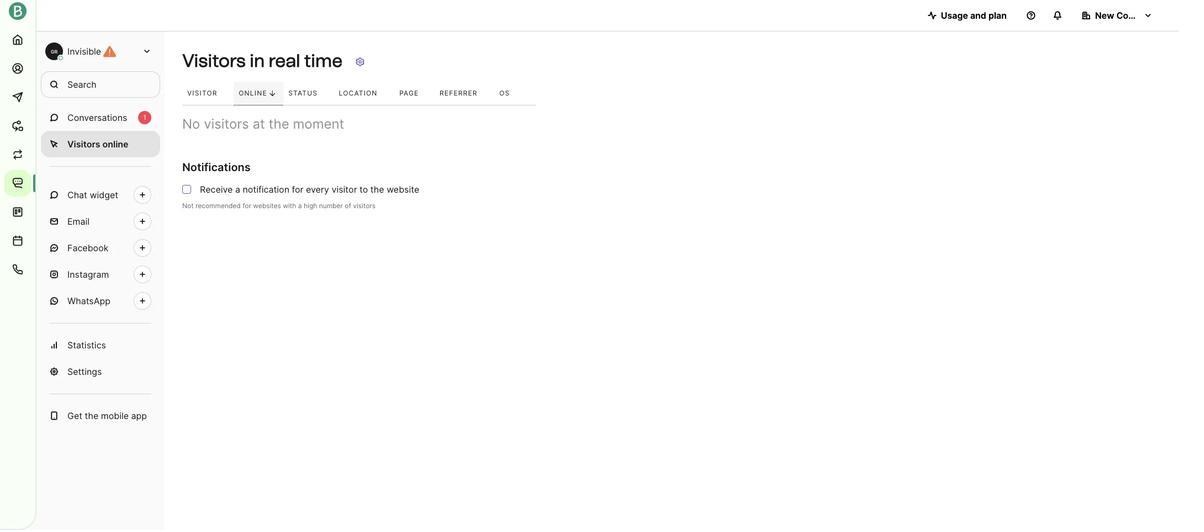 Task type: locate. For each thing, give the bounding box(es) containing it.
receive
[[200, 184, 233, 195]]

for
[[292, 184, 303, 195], [243, 202, 251, 210]]

usage and plan
[[941, 10, 1007, 21]]

visitors down to
[[353, 202, 376, 210]]

time
[[304, 51, 343, 72]]

the right to
[[371, 184, 384, 195]]

online
[[102, 139, 128, 150]]

number
[[319, 202, 343, 210]]

a
[[235, 184, 240, 195], [298, 202, 302, 210]]

of
[[345, 202, 351, 210]]

0 horizontal spatial a
[[235, 184, 240, 195]]

0 horizontal spatial visitors
[[67, 139, 100, 150]]

for left websites
[[243, 202, 251, 210]]

a right receive
[[235, 184, 240, 195]]

real
[[269, 51, 300, 72]]

referrer
[[440, 89, 478, 97]]

instagram link
[[41, 261, 160, 288]]

get the mobile app link
[[41, 403, 160, 429]]

location button
[[334, 82, 394, 105]]

facebook
[[67, 242, 108, 254]]

the right get
[[85, 410, 98, 421]]

at
[[253, 116, 265, 132]]

0 vertical spatial the
[[269, 116, 289, 132]]

0 vertical spatial for
[[292, 184, 303, 195]]

1 horizontal spatial visitors
[[353, 202, 376, 210]]

visitors down 'conversations'
[[67, 139, 100, 150]]

chat
[[67, 189, 87, 201]]

search
[[67, 79, 96, 90]]

0 horizontal spatial for
[[243, 202, 251, 210]]

facebook link
[[41, 235, 160, 261]]

2 horizontal spatial the
[[371, 184, 384, 195]]

visitors up the visitor "button" on the top left of page
[[182, 51, 246, 72]]

settings
[[67, 366, 102, 377]]

email
[[67, 216, 90, 227]]

1 horizontal spatial visitors
[[182, 51, 246, 72]]

the
[[269, 116, 289, 132], [371, 184, 384, 195], [85, 410, 98, 421]]

get
[[67, 410, 82, 421]]

moment
[[293, 116, 344, 132]]

visitors for visitors online
[[67, 139, 100, 150]]

visitors
[[182, 51, 246, 72], [67, 139, 100, 150]]

visitors left at
[[204, 116, 249, 132]]

receive a notification for every visitor to the website
[[200, 184, 419, 195]]

0 vertical spatial visitors
[[204, 116, 249, 132]]

1 vertical spatial visitors
[[67, 139, 100, 150]]

visitor
[[187, 89, 217, 97]]

0 horizontal spatial the
[[85, 410, 98, 421]]

company
[[1117, 10, 1157, 21]]

with
[[283, 202, 296, 210]]

the right at
[[269, 116, 289, 132]]

1 vertical spatial a
[[298, 202, 302, 210]]

visitors for visitors in real time
[[182, 51, 246, 72]]

visitor
[[332, 184, 357, 195]]

referrer button
[[435, 82, 494, 105]]

visitors
[[204, 116, 249, 132], [353, 202, 376, 210]]

0 vertical spatial visitors
[[182, 51, 246, 72]]

0 vertical spatial a
[[235, 184, 240, 195]]

1 vertical spatial for
[[243, 202, 251, 210]]

website
[[387, 184, 419, 195]]

to
[[360, 184, 368, 195]]

1 vertical spatial visitors
[[353, 202, 376, 210]]

a right with
[[298, 202, 302, 210]]

online button
[[234, 82, 283, 105]]

for up with
[[292, 184, 303, 195]]

new company button
[[1073, 4, 1162, 27]]



Task type: vqa. For each thing, say whether or not it's contained in the screenshot.
leftmost THE
yes



Task type: describe. For each thing, give the bounding box(es) containing it.
location
[[339, 89, 378, 97]]

gr
[[51, 48, 58, 54]]

recommended
[[195, 202, 241, 210]]

app
[[131, 410, 147, 421]]

not recommended for websites with a high number of visitors
[[182, 202, 376, 210]]

usage
[[941, 10, 968, 21]]

1 horizontal spatial a
[[298, 202, 302, 210]]

status button
[[283, 82, 334, 105]]

statistics
[[67, 340, 106, 351]]

conversations
[[67, 112, 127, 123]]

websites
[[253, 202, 281, 210]]

and
[[970, 10, 986, 21]]

in
[[250, 51, 265, 72]]

widget
[[90, 189, 118, 201]]

instagram
[[67, 269, 109, 280]]

whatsapp
[[67, 296, 110, 307]]

notifications
[[182, 161, 251, 174]]

1 horizontal spatial the
[[269, 116, 289, 132]]

1 vertical spatial the
[[371, 184, 384, 195]]

statistics link
[[41, 332, 160, 358]]

not
[[182, 202, 194, 210]]

0 horizontal spatial visitors
[[204, 116, 249, 132]]

page button
[[394, 82, 435, 105]]

invisible
[[67, 46, 101, 57]]

visitors online link
[[41, 131, 160, 157]]

1
[[143, 113, 146, 122]]

no visitors at the moment
[[182, 116, 344, 132]]

settings link
[[41, 358, 160, 385]]

email link
[[41, 208, 160, 235]]

visitors in real time
[[182, 51, 343, 72]]

mobile
[[101, 410, 129, 421]]

status
[[288, 89, 318, 97]]

every
[[306, 184, 329, 195]]

os button
[[494, 82, 525, 105]]

page
[[399, 89, 419, 97]]

whatsapp link
[[41, 288, 160, 314]]

high
[[304, 202, 317, 210]]

1 horizontal spatial for
[[292, 184, 303, 195]]

no
[[182, 116, 200, 132]]

new company
[[1095, 10, 1157, 21]]

2 vertical spatial the
[[85, 410, 98, 421]]

chat widget link
[[41, 182, 160, 208]]

visitor button
[[182, 82, 234, 105]]

usage and plan button
[[919, 4, 1016, 27]]

new
[[1095, 10, 1114, 21]]

os
[[499, 89, 510, 97]]

get the mobile app
[[67, 410, 147, 421]]

online
[[239, 89, 267, 97]]

search link
[[41, 71, 160, 98]]

chat widget
[[67, 189, 118, 201]]

visitors online
[[67, 139, 128, 150]]

notification
[[243, 184, 289, 195]]

plan
[[989, 10, 1007, 21]]



